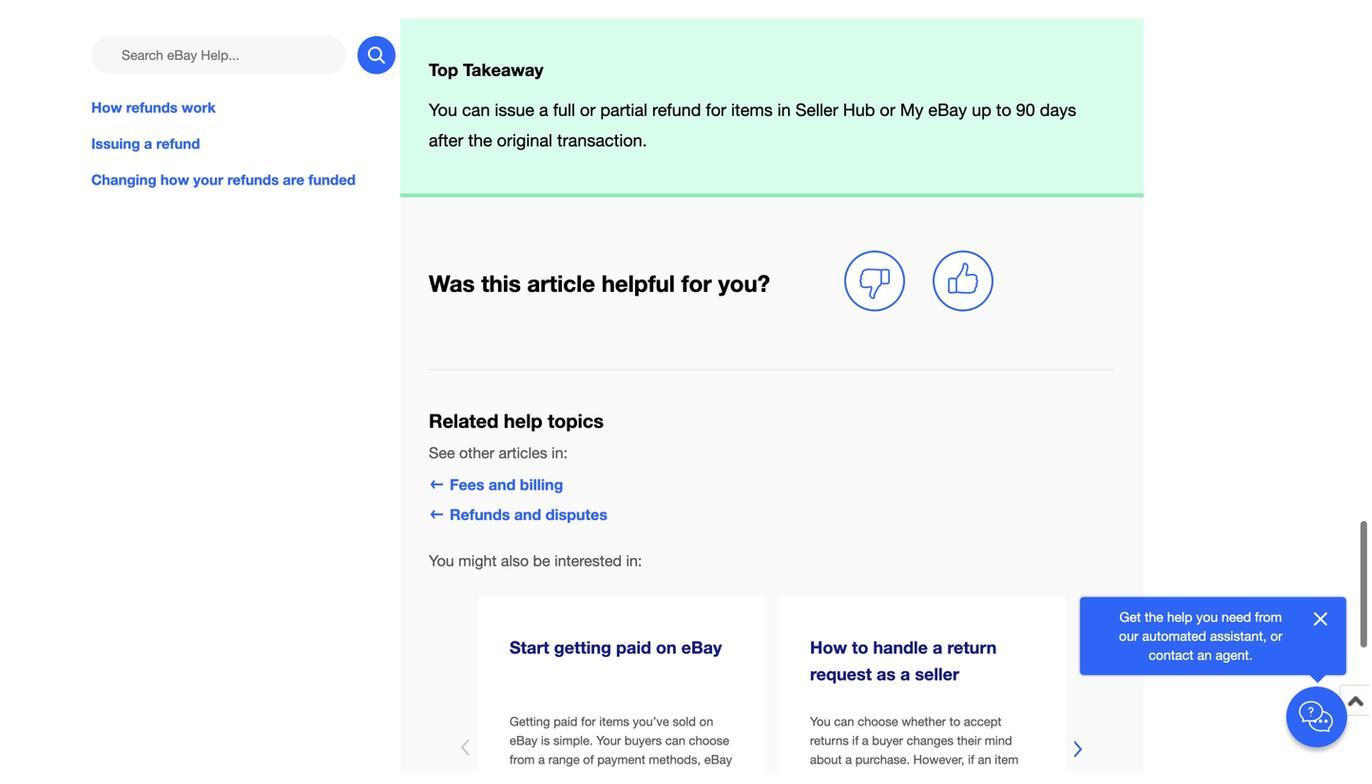 Task type: locate. For each thing, give the bounding box(es) containing it.
an inside you can choose whether to accept returns if a buyer changes their mind about a purchase. however, if an item arrives damaged, doesn't match
[[978, 752, 992, 767]]

refund right partial
[[652, 100, 701, 120]]

1 vertical spatial from
[[510, 752, 535, 767]]

paid up 'simple.'
[[554, 714, 578, 729]]

get
[[1120, 609, 1141, 625]]

2 vertical spatial you
[[810, 714, 831, 729]]

0 vertical spatial an
[[1198, 647, 1212, 663]]

the down range
[[564, 771, 581, 773]]

on right sold
[[700, 714, 713, 729]]

items
[[731, 100, 773, 120], [599, 714, 629, 729]]

0 vertical spatial can
[[462, 100, 490, 120]]

1 horizontal spatial to
[[950, 714, 961, 729]]

for up 'simple.'
[[581, 714, 596, 729]]

match
[[954, 771, 989, 773]]

of
[[583, 752, 594, 767]]

the right after
[[468, 130, 492, 150]]

choose down sold
[[689, 733, 730, 748]]

0 vertical spatial and
[[489, 475, 516, 493]]

to
[[996, 100, 1012, 120], [852, 637, 869, 657], [950, 714, 961, 729]]

2 horizontal spatial can
[[834, 714, 854, 729]]

articles
[[499, 444, 547, 462]]

paid inside getting paid for items you've sold on ebay is simple. your buyers can choose from a range of payment methods, ebay manages the end-to-end payme
[[554, 714, 578, 729]]

0 horizontal spatial from
[[510, 752, 535, 767]]

in: right interested
[[626, 552, 642, 569]]

getting paid for items you've sold on ebay is simple. your buyers can choose from a range of payment methods, ebay manages the end-to-end payme
[[510, 714, 732, 773]]

1 horizontal spatial the
[[564, 771, 581, 773]]

refund inside you can issue a full or partial refund for items in seller hub or my ebay up to 90 days after the original transaction.
[[652, 100, 701, 120]]

how
[[91, 99, 122, 116], [810, 637, 847, 657]]

a up seller
[[933, 637, 943, 657]]

in:
[[552, 444, 568, 462], [626, 552, 642, 569]]

buyers
[[625, 733, 662, 748]]

1 vertical spatial help
[[1167, 609, 1193, 625]]

a left full
[[539, 100, 548, 120]]

0 vertical spatial the
[[468, 130, 492, 150]]

2 vertical spatial can
[[665, 733, 686, 748]]

on
[[656, 637, 677, 657], [700, 714, 713, 729]]

issuing a refund
[[91, 135, 200, 152]]

Search eBay Help... text field
[[91, 36, 346, 74]]

1 horizontal spatial items
[[731, 100, 773, 120]]

arrives
[[810, 771, 847, 773]]

or left my
[[880, 100, 896, 120]]

0 horizontal spatial choose
[[689, 733, 730, 748]]

can up methods, at bottom
[[665, 733, 686, 748]]

can left issue
[[462, 100, 490, 120]]

2 horizontal spatial to
[[996, 100, 1012, 120]]

1 vertical spatial and
[[514, 505, 541, 523]]

you up after
[[429, 100, 457, 120]]

or right assistant,
[[1271, 628, 1283, 644]]

about
[[810, 752, 842, 767]]

this
[[481, 270, 521, 297]]

0 vertical spatial on
[[656, 637, 677, 657]]

you
[[429, 100, 457, 120], [429, 552, 454, 569], [810, 714, 831, 729]]

0 horizontal spatial to
[[852, 637, 869, 657]]

1 vertical spatial items
[[599, 714, 629, 729]]

1 horizontal spatial refund
[[652, 100, 701, 120]]

0 vertical spatial paid
[[616, 637, 651, 657]]

are
[[283, 171, 304, 188]]

refund up 'how' at the left top of page
[[156, 135, 200, 152]]

1 vertical spatial to
[[852, 637, 869, 657]]

0 vertical spatial for
[[706, 100, 727, 120]]

0 vertical spatial refund
[[652, 100, 701, 120]]

0 horizontal spatial items
[[599, 714, 629, 729]]

paid right getting on the left of the page
[[616, 637, 651, 657]]

1 vertical spatial can
[[834, 714, 854, 729]]

2 horizontal spatial or
[[1271, 628, 1283, 644]]

0 horizontal spatial or
[[580, 100, 596, 120]]

refund
[[652, 100, 701, 120], [156, 135, 200, 152]]

the
[[468, 130, 492, 150], [1145, 609, 1164, 625], [564, 771, 581, 773]]

0 vertical spatial in:
[[552, 444, 568, 462]]

items up your
[[599, 714, 629, 729]]

can for takeaway
[[462, 100, 490, 120]]

from right need
[[1255, 609, 1282, 625]]

partial
[[600, 100, 648, 120]]

1 horizontal spatial help
[[1167, 609, 1193, 625]]

0 horizontal spatial in:
[[552, 444, 568, 462]]

1 horizontal spatial refunds
[[227, 171, 279, 188]]

from up manages
[[510, 752, 535, 767]]

0 horizontal spatial can
[[462, 100, 490, 120]]

1 vertical spatial paid
[[554, 714, 578, 729]]

our
[[1119, 628, 1139, 644]]

1 vertical spatial choose
[[689, 733, 730, 748]]

items left in
[[731, 100, 773, 120]]

and down see other articles in:
[[489, 475, 516, 493]]

if
[[852, 733, 859, 748], [968, 752, 975, 767]]

items inside getting paid for items you've sold on ebay is simple. your buyers can choose from a range of payment methods, ebay manages the end-to-end payme
[[599, 714, 629, 729]]

from inside getting paid for items you've sold on ebay is simple. your buyers can choose from a range of payment methods, ebay manages the end-to-end payme
[[510, 752, 535, 767]]

refunds
[[126, 99, 178, 116], [227, 171, 279, 188]]

also
[[501, 552, 529, 569]]

how up request
[[810, 637, 847, 657]]

and
[[489, 475, 516, 493], [514, 505, 541, 523]]

in: down topics
[[552, 444, 568, 462]]

a up manages
[[538, 752, 545, 767]]

changing how your refunds are funded
[[91, 171, 356, 188]]

0 vertical spatial you
[[429, 100, 457, 120]]

if right returns
[[852, 733, 859, 748]]

how inside how to handle a return request as a seller
[[810, 637, 847, 657]]

1 horizontal spatial on
[[700, 714, 713, 729]]

as
[[877, 664, 896, 684]]

0 horizontal spatial refunds
[[126, 99, 178, 116]]

0 vertical spatial if
[[852, 733, 859, 748]]

and for refunds
[[514, 505, 541, 523]]

start getting paid on ebay
[[510, 637, 722, 657]]

1 horizontal spatial how
[[810, 637, 847, 657]]

0 horizontal spatial help
[[504, 410, 543, 432]]

can up returns
[[834, 714, 854, 729]]

sold
[[673, 714, 696, 729]]

from
[[1255, 609, 1282, 625], [510, 752, 535, 767]]

disputes
[[546, 505, 608, 523]]

help
[[504, 410, 543, 432], [1167, 609, 1193, 625]]

or inside get the help you need from our automated assistant, or contact an agent.
[[1271, 628, 1283, 644]]

an
[[1198, 647, 1212, 663], [978, 752, 992, 767]]

on up you've
[[656, 637, 677, 657]]

automated
[[1142, 628, 1207, 644]]

top takeaway
[[429, 60, 544, 80]]

1 horizontal spatial an
[[1198, 647, 1212, 663]]

or
[[580, 100, 596, 120], [880, 100, 896, 120], [1271, 628, 1283, 644]]

2 vertical spatial for
[[581, 714, 596, 729]]

0 horizontal spatial an
[[978, 752, 992, 767]]

1 vertical spatial the
[[1145, 609, 1164, 625]]

0 vertical spatial from
[[1255, 609, 1282, 625]]

0 vertical spatial to
[[996, 100, 1012, 120]]

to inside how to handle a return request as a seller
[[852, 637, 869, 657]]

1 horizontal spatial choose
[[858, 714, 898, 729]]

fees
[[450, 475, 484, 493]]

how refunds work
[[91, 99, 216, 116]]

to up "their" in the right bottom of the page
[[950, 714, 961, 729]]

billing
[[520, 475, 563, 493]]

help up articles
[[504, 410, 543, 432]]

0 horizontal spatial refund
[[156, 135, 200, 152]]

you inside you can choose whether to accept returns if a buyer changes their mind about a purchase. however, if an item arrives damaged, doesn't match
[[810, 714, 831, 729]]

methods,
[[649, 752, 701, 767]]

for
[[706, 100, 727, 120], [681, 270, 712, 297], [581, 714, 596, 729]]

if up match
[[968, 752, 975, 767]]

for left you?
[[681, 270, 712, 297]]

can inside you can issue a full or partial refund for items in seller hub or my ebay up to 90 days after the original transaction.
[[462, 100, 490, 120]]

0 vertical spatial choose
[[858, 714, 898, 729]]

0 vertical spatial how
[[91, 99, 122, 116]]

help up the automated at bottom right
[[1167, 609, 1193, 625]]

changing how your refunds are funded link
[[91, 169, 396, 190]]

for left in
[[706, 100, 727, 120]]

refunds inside how refunds work link
[[126, 99, 178, 116]]

how up the issuing
[[91, 99, 122, 116]]

1 horizontal spatial from
[[1255, 609, 1282, 625]]

paid
[[616, 637, 651, 657], [554, 714, 578, 729]]

refunds down issuing a refund link
[[227, 171, 279, 188]]

2 vertical spatial to
[[950, 714, 961, 729]]

1 vertical spatial for
[[681, 270, 712, 297]]

0 horizontal spatial how
[[91, 99, 122, 116]]

my
[[900, 100, 924, 120]]

you up returns
[[810, 714, 831, 729]]

0 vertical spatial help
[[504, 410, 543, 432]]

days
[[1040, 100, 1077, 120]]

full
[[553, 100, 575, 120]]

a right the issuing
[[144, 135, 152, 152]]

an up match
[[978, 752, 992, 767]]

1 vertical spatial refunds
[[227, 171, 279, 188]]

for inside getting paid for items you've sold on ebay is simple. your buyers can choose from a range of payment methods, ebay manages the end-to-end payme
[[581, 714, 596, 729]]

end
[[626, 771, 647, 773]]

0 horizontal spatial the
[[468, 130, 492, 150]]

fees and billing link
[[429, 475, 563, 493]]

getting
[[510, 714, 550, 729]]

you left might
[[429, 552, 454, 569]]

top
[[429, 60, 458, 80]]

however,
[[913, 752, 965, 767]]

the right get
[[1145, 609, 1164, 625]]

refunds up issuing a refund
[[126, 99, 178, 116]]

1 vertical spatial in:
[[626, 552, 642, 569]]

1 vertical spatial on
[[700, 714, 713, 729]]

2 horizontal spatial the
[[1145, 609, 1164, 625]]

ebay left the up
[[928, 100, 967, 120]]

transaction.
[[557, 130, 647, 150]]

can for to
[[834, 714, 854, 729]]

1 vertical spatial if
[[968, 752, 975, 767]]

can
[[462, 100, 490, 120], [834, 714, 854, 729], [665, 733, 686, 748]]

ebay inside you can issue a full or partial refund for items in seller hub or my ebay up to 90 days after the original transaction.
[[928, 100, 967, 120]]

ebay down getting
[[510, 733, 538, 748]]

can inside you can choose whether to accept returns if a buyer changes their mind about a purchase. however, if an item arrives damaged, doesn't match
[[834, 714, 854, 729]]

1 horizontal spatial can
[[665, 733, 686, 748]]

you inside you can issue a full or partial refund for items in seller hub or my ebay up to 90 days after the original transaction.
[[429, 100, 457, 120]]

2 vertical spatial the
[[564, 771, 581, 773]]

to up request
[[852, 637, 869, 657]]

1 vertical spatial an
[[978, 752, 992, 767]]

a left "buyer"
[[862, 733, 869, 748]]

refunds and disputes
[[450, 505, 608, 523]]

0 vertical spatial refunds
[[126, 99, 178, 116]]

0 vertical spatial items
[[731, 100, 773, 120]]

0 horizontal spatial paid
[[554, 714, 578, 729]]

to left 90
[[996, 100, 1012, 120]]

an left agent.
[[1198, 647, 1212, 663]]

interested
[[555, 552, 622, 569]]

1 vertical spatial how
[[810, 637, 847, 657]]

or right full
[[580, 100, 596, 120]]

damaged,
[[850, 771, 906, 773]]

choose up "buyer"
[[858, 714, 898, 729]]

and down the billing
[[514, 505, 541, 523]]

returns
[[810, 733, 849, 748]]

you?
[[718, 270, 770, 297]]

agent.
[[1216, 647, 1253, 663]]



Task type: describe. For each thing, give the bounding box(es) containing it.
original
[[497, 130, 552, 150]]

work
[[182, 99, 216, 116]]

purchase.
[[856, 752, 910, 767]]

1 horizontal spatial in:
[[626, 552, 642, 569]]

your
[[596, 733, 621, 748]]

1 vertical spatial you
[[429, 552, 454, 569]]

ebay right methods, at bottom
[[704, 752, 732, 767]]

takeaway
[[463, 60, 544, 80]]

1 horizontal spatial if
[[968, 752, 975, 767]]

start
[[510, 637, 549, 657]]

end-
[[585, 771, 610, 773]]

how
[[160, 171, 189, 188]]

issue
[[495, 100, 534, 120]]

was
[[429, 270, 475, 297]]

you for how to handle a return request as a seller
[[810, 714, 831, 729]]

an inside get the help you need from our automated assistant, or contact an agent.
[[1198, 647, 1212, 663]]

you might also be interested in:
[[429, 552, 642, 569]]

on inside getting paid for items you've sold on ebay is simple. your buyers can choose from a range of payment methods, ebay manages the end-to-end payme
[[700, 714, 713, 729]]

a inside getting paid for items you've sold on ebay is simple. your buyers can choose from a range of payment methods, ebay manages the end-to-end payme
[[538, 752, 545, 767]]

fees and billing
[[450, 475, 563, 493]]

up
[[972, 100, 992, 120]]

you can issue a full or partial refund for items in seller hub or my ebay up to 90 days after the original transaction.
[[429, 100, 1077, 150]]

simple.
[[553, 733, 593, 748]]

other
[[459, 444, 495, 462]]

changes
[[907, 733, 954, 748]]

was this article helpful for you?
[[429, 270, 770, 297]]

item
[[995, 752, 1019, 767]]

you've
[[633, 714, 669, 729]]

a right as
[[901, 664, 910, 684]]

seller
[[915, 664, 959, 684]]

how refunds work link
[[91, 97, 396, 118]]

choose inside you can choose whether to accept returns if a buyer changes their mind about a purchase. however, if an item arrives damaged, doesn't match
[[858, 714, 898, 729]]

refunds inside changing how your refunds are funded link
[[227, 171, 279, 188]]

issuing a refund link
[[91, 133, 396, 154]]

payment
[[597, 752, 646, 767]]

the inside get the help you need from our automated assistant, or contact an agent.
[[1145, 609, 1164, 625]]

for inside you can issue a full or partial refund for items in seller hub or my ebay up to 90 days after the original transaction.
[[706, 100, 727, 120]]

their
[[957, 733, 981, 748]]

get the help you need from our automated assistant, or contact an agent. tooltip
[[1111, 608, 1291, 665]]

changing
[[91, 171, 157, 188]]

hub
[[843, 100, 875, 120]]

to-
[[610, 771, 626, 773]]

seller
[[796, 100, 838, 120]]

to inside you can choose whether to accept returns if a buyer changes their mind about a purchase. however, if an item arrives damaged, doesn't match
[[950, 714, 961, 729]]

article
[[527, 270, 595, 297]]

you for top takeaway
[[429, 100, 457, 120]]

your
[[193, 171, 223, 188]]

handle
[[873, 637, 928, 657]]

issuing
[[91, 135, 140, 152]]

from inside get the help you need from our automated assistant, or contact an agent.
[[1255, 609, 1282, 625]]

whether
[[902, 714, 946, 729]]

buyer
[[872, 733, 903, 748]]

you can choose whether to accept returns if a buyer changes their mind about a purchase. however, if an item arrives damaged, doesn't match 
[[810, 714, 1031, 773]]

the inside you can issue a full or partial refund for items in seller hub or my ebay up to 90 days after the original transaction.
[[468, 130, 492, 150]]

get the help you need from our automated assistant, or contact an agent.
[[1119, 609, 1283, 663]]

related
[[429, 410, 499, 432]]

see other articles in:
[[429, 444, 568, 462]]

might
[[458, 552, 497, 569]]

a right about
[[845, 752, 852, 767]]

mind
[[985, 733, 1012, 748]]

0 horizontal spatial on
[[656, 637, 677, 657]]

can inside getting paid for items you've sold on ebay is simple. your buyers can choose from a range of payment methods, ebay manages the end-to-end payme
[[665, 733, 686, 748]]

and for fees
[[489, 475, 516, 493]]

is
[[541, 733, 550, 748]]

the inside getting paid for items you've sold on ebay is simple. your buyers can choose from a range of payment methods, ebay manages the end-to-end payme
[[564, 771, 581, 773]]

need
[[1222, 609, 1251, 625]]

1 horizontal spatial or
[[880, 100, 896, 120]]

90
[[1016, 100, 1035, 120]]

a inside you can issue a full or partial refund for items in seller hub or my ebay up to 90 days after the original transaction.
[[539, 100, 548, 120]]

doesn't
[[909, 771, 951, 773]]

accept
[[964, 714, 1002, 729]]

items inside you can issue a full or partial refund for items in seller hub or my ebay up to 90 days after the original transaction.
[[731, 100, 773, 120]]

return
[[947, 637, 997, 657]]

choose inside getting paid for items you've sold on ebay is simple. your buyers can choose from a range of payment methods, ebay manages the end-to-end payme
[[689, 733, 730, 748]]

1 vertical spatial refund
[[156, 135, 200, 152]]

0 horizontal spatial if
[[852, 733, 859, 748]]

refunds
[[450, 505, 510, 523]]

how for how to handle a return request as a seller
[[810, 637, 847, 657]]

help inside get the help you need from our automated assistant, or contact an agent.
[[1167, 609, 1193, 625]]

manages
[[510, 771, 560, 773]]

topics
[[548, 410, 604, 432]]

related help topics
[[429, 410, 604, 432]]

to inside you can issue a full or partial refund for items in seller hub or my ebay up to 90 days after the original transaction.
[[996, 100, 1012, 120]]

1 horizontal spatial paid
[[616, 637, 651, 657]]

how for how refunds work
[[91, 99, 122, 116]]

in
[[778, 100, 791, 120]]

how to handle a return request as a seller
[[810, 637, 997, 684]]

request
[[810, 664, 872, 684]]

funded
[[308, 171, 356, 188]]

you
[[1196, 609, 1218, 625]]

refunds and disputes link
[[429, 505, 608, 523]]

after
[[429, 130, 463, 150]]

range
[[548, 752, 580, 767]]

getting
[[554, 637, 611, 657]]

assistant,
[[1210, 628, 1267, 644]]

ebay up sold
[[681, 637, 722, 657]]

see
[[429, 444, 455, 462]]



Task type: vqa. For each thing, say whether or not it's contained in the screenshot.
'top'
yes



